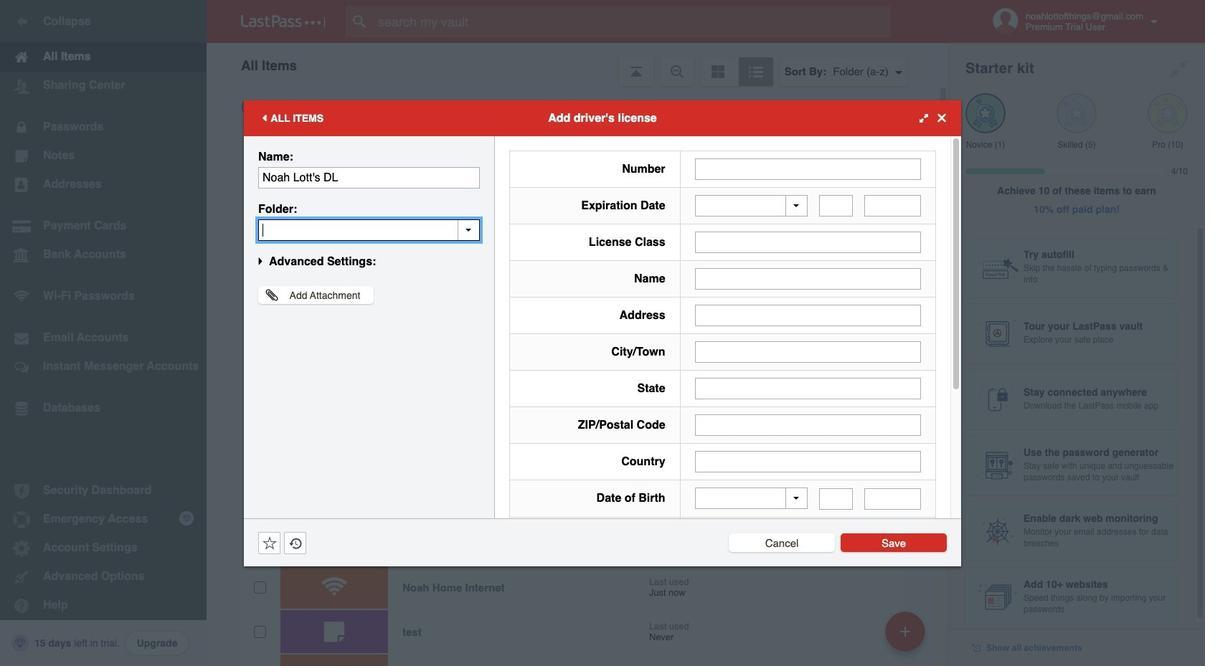 Task type: describe. For each thing, give the bounding box(es) containing it.
search my vault text field
[[346, 6, 919, 37]]

main navigation navigation
[[0, 0, 207, 667]]

vault options navigation
[[207, 43, 949, 86]]



Task type: locate. For each thing, give the bounding box(es) containing it.
lastpass image
[[241, 15, 326, 28]]

dialog
[[244, 100, 961, 667]]

None text field
[[819, 195, 853, 217], [865, 195, 921, 217], [258, 219, 480, 241], [695, 232, 921, 253], [695, 268, 921, 290], [695, 342, 921, 363], [695, 378, 921, 400], [695, 451, 921, 473], [819, 195, 853, 217], [865, 195, 921, 217], [258, 219, 480, 241], [695, 232, 921, 253], [695, 268, 921, 290], [695, 342, 921, 363], [695, 378, 921, 400], [695, 451, 921, 473]]

None text field
[[695, 158, 921, 180], [258, 167, 480, 188], [695, 305, 921, 326], [695, 415, 921, 436], [819, 488, 853, 510], [865, 488, 921, 510], [695, 158, 921, 180], [258, 167, 480, 188], [695, 305, 921, 326], [695, 415, 921, 436], [819, 488, 853, 510], [865, 488, 921, 510]]

new item image
[[901, 627, 911, 637]]

new item navigation
[[880, 608, 934, 667]]

Search search field
[[346, 6, 919, 37]]



Task type: vqa. For each thing, say whether or not it's contained in the screenshot.
New item navigation
yes



